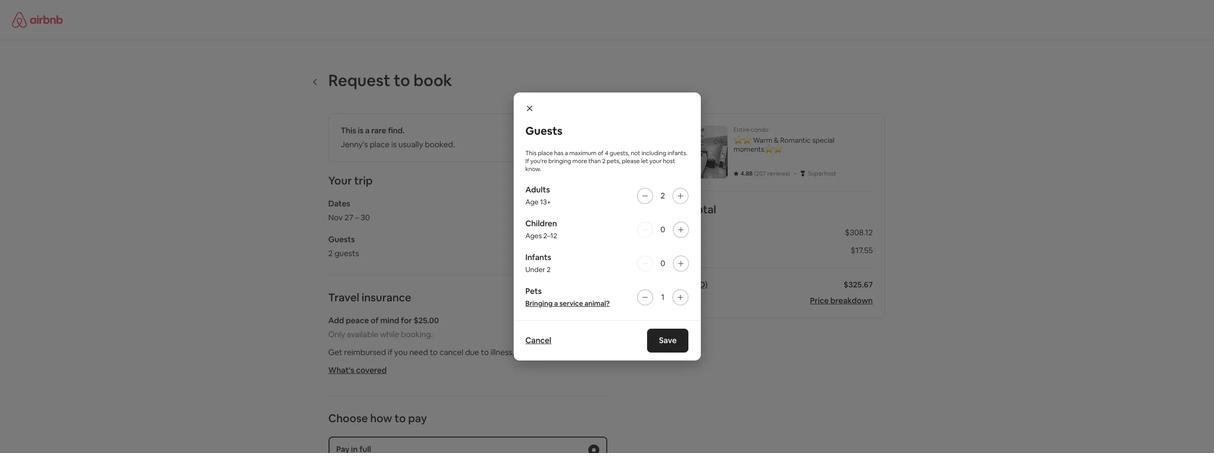Task type: describe. For each thing, give the bounding box(es) containing it.
to left book
[[394, 70, 410, 91]]

pets
[[526, 286, 542, 297]]

cancel
[[440, 348, 464, 358]]

0 for children
[[661, 225, 666, 235]]

a for this
[[365, 126, 370, 136]]

let
[[641, 157, 648, 165]]

ages
[[526, 232, 542, 241]]

find.
[[388, 126, 405, 136]]

usually
[[399, 139, 423, 150]]

bringing
[[526, 299, 553, 308]]

$25.00
[[414, 316, 439, 326]]

booked.
[[425, 139, 455, 150]]

request
[[328, 70, 391, 91]]

guests for guests
[[526, 124, 563, 138]]

(
[[754, 170, 756, 178]]

price breakdown
[[810, 296, 873, 306]]

animal?
[[585, 299, 610, 308]]

know.
[[526, 165, 542, 173]]

if
[[388, 348, 393, 358]]

what's covered button
[[328, 366, 387, 376]]

your for your trip
[[328, 174, 352, 188]]

⭐️⭐️
[[734, 136, 752, 145]]

only
[[328, 330, 345, 340]]

add peace of mind for $25.00 only available while booking.
[[328, 316, 439, 340]]

please
[[622, 157, 640, 165]]

4.88
[[741, 170, 753, 178]]

entire condo ⭐️⭐️ warm &  romantic special moments⭐️⭐️
[[734, 126, 835, 154]]

service
[[560, 299, 583, 308]]

more
[[573, 157, 587, 165]]

of inside add peace of mind for $25.00 only available while booking.
[[371, 316, 379, 326]]

this for this is a rare find. jenny's place is usually booked.
[[341, 126, 356, 136]]

dates nov 27 – 30
[[328, 199, 370, 223]]

children ages 2–12
[[526, 219, 557, 241]]

while
[[380, 330, 399, 340]]

cancel
[[526, 336, 552, 346]]

travel insurance
[[328, 291, 412, 305]]

2–12
[[544, 232, 557, 241]]

0 for infants
[[661, 258, 666, 269]]

to right need
[[430, 348, 438, 358]]

guests 2 guests
[[328, 235, 359, 259]]

how
[[370, 412, 392, 426]]

your
[[650, 157, 662, 165]]

1
[[661, 292, 665, 303]]

more.
[[580, 348, 601, 358]]

(usd)
[[687, 280, 708, 290]]

2 inside the guests 2 guests
[[328, 249, 333, 259]]

your total
[[666, 203, 717, 217]]

(usd) button
[[687, 280, 708, 290]]

choose how to pay
[[328, 412, 427, 426]]

$17.55
[[851, 246, 873, 256]]

request to book
[[328, 70, 452, 91]]

2 inside infants under 2
[[547, 265, 551, 274]]

place inside this is a rare find. jenny's place is usually booked.
[[370, 139, 390, 150]]

price breakdown button
[[810, 296, 873, 306]]

condo
[[751, 126, 769, 134]]

$308.12
[[845, 228, 873, 238]]

illness,
[[491, 348, 514, 358]]

save
[[659, 336, 677, 346]]

not
[[631, 149, 641, 157]]

and
[[564, 348, 578, 358]]

4.88 ( 207 reviews )
[[741, 170, 790, 178]]

peace
[[346, 316, 369, 326]]

you
[[394, 348, 408, 358]]

if
[[526, 157, 529, 165]]

what's covered
[[328, 366, 387, 376]]

reviews
[[768, 170, 789, 178]]

dates
[[328, 199, 351, 209]]

pay
[[408, 412, 427, 426]]

under
[[526, 265, 545, 274]]

than
[[589, 157, 601, 165]]

need
[[410, 348, 428, 358]]

guests,
[[610, 149, 630, 157]]

total
[[666, 280, 685, 290]]

30
[[361, 213, 370, 223]]

reimbursed
[[344, 348, 386, 358]]

27
[[345, 213, 353, 223]]

superhost
[[808, 170, 837, 178]]

1 vertical spatial is
[[391, 139, 397, 150]]



Task type: vqa. For each thing, say whether or not it's contained in the screenshot.
Show related to Show more
no



Task type: locate. For each thing, give the bounding box(es) containing it.
group containing adults
[[526, 185, 689, 207]]

0 horizontal spatial is
[[358, 126, 364, 136]]

breakdown
[[831, 296, 873, 306]]

book
[[414, 70, 452, 91]]

group
[[526, 185, 689, 207], [526, 219, 689, 241], [526, 252, 689, 275], [526, 286, 689, 309]]

2 left guests
[[328, 249, 333, 259]]

group containing children
[[526, 219, 689, 241]]

guests dialog
[[514, 93, 701, 361]]

travel
[[328, 291, 359, 305]]

3
[[666, 228, 671, 238]]

guests up guests
[[328, 235, 355, 245]]

2 right the than on the left
[[602, 157, 606, 165]]

group containing infants
[[526, 252, 689, 275]]

1 vertical spatial of
[[371, 316, 379, 326]]

a left service
[[554, 299, 558, 308]]

infants
[[526, 252, 552, 263]]

1 horizontal spatial your
[[666, 203, 690, 217]]

get
[[328, 348, 342, 358]]

total (usd)
[[666, 280, 708, 290]]

0
[[661, 225, 666, 235], [661, 258, 666, 269]]

this up jenny's
[[341, 126, 356, 136]]

4 group from the top
[[526, 286, 689, 309]]

place down rare
[[370, 139, 390, 150]]

special
[[813, 136, 835, 145]]

bringing a service animal? button
[[526, 299, 610, 309]]

guests inside the guests 2 guests
[[328, 235, 355, 245]]

this inside this is a rare find. jenny's place is usually booked.
[[341, 126, 356, 136]]

1 vertical spatial a
[[565, 149, 568, 157]]

infants.
[[668, 149, 688, 157]]

a right the "has"
[[565, 149, 568, 157]]

back image
[[312, 78, 319, 86]]

nights
[[673, 228, 695, 238]]

adults
[[526, 185, 550, 195]]

your up 3 nights
[[666, 203, 690, 217]]

2 inside this place has a maximum of 4 guests, not including infants. if you're bringing more than 2 pets, please let your host know.
[[602, 157, 606, 165]]

warm
[[753, 136, 773, 145]]

total
[[692, 203, 717, 217]]

is up jenny's
[[358, 126, 364, 136]]

moments⭐️⭐️
[[734, 145, 783, 154]]

2 down host
[[661, 191, 665, 201]]

0 horizontal spatial this
[[341, 126, 356, 136]]

None radio
[[588, 445, 599, 454]]

1 horizontal spatial of
[[598, 149, 604, 157]]

3 group from the top
[[526, 252, 689, 275]]

place inside this place has a maximum of 4 guests, not including infants. if you're bringing more than 2 pets, please let your host know.
[[538, 149, 553, 157]]

guests inside dialog
[[526, 124, 563, 138]]

for
[[401, 316, 412, 326]]

1 vertical spatial this
[[526, 149, 537, 157]]

0 vertical spatial a
[[365, 126, 370, 136]]

your for your total
[[666, 203, 690, 217]]

of
[[598, 149, 604, 157], [371, 316, 379, 326]]

0 horizontal spatial place
[[370, 139, 390, 150]]

2 horizontal spatial a
[[565, 149, 568, 157]]

of left 4
[[598, 149, 604, 157]]

host
[[663, 157, 676, 165]]

0 horizontal spatial your
[[328, 174, 352, 188]]

0 horizontal spatial of
[[371, 316, 379, 326]]

1 vertical spatial your
[[666, 203, 690, 217]]

this inside this place has a maximum of 4 guests, not including infants. if you're bringing more than 2 pets, please let your host know.
[[526, 149, 537, 157]]

1 0 from the top
[[661, 225, 666, 235]]

0 vertical spatial this
[[341, 126, 356, 136]]

1 horizontal spatial place
[[538, 149, 553, 157]]

2
[[602, 157, 606, 165], [661, 191, 665, 201], [328, 249, 333, 259], [547, 265, 551, 274]]

•
[[794, 168, 796, 179]]

your
[[328, 174, 352, 188], [666, 203, 690, 217]]

this
[[341, 126, 356, 136], [526, 149, 537, 157]]

3 nights
[[666, 228, 695, 238]]

romantic
[[781, 136, 811, 145]]

a
[[365, 126, 370, 136], [565, 149, 568, 157], [554, 299, 558, 308]]

0 left the 3
[[661, 225, 666, 235]]

–
[[355, 213, 359, 223]]

maximum
[[570, 149, 597, 157]]

your up dates
[[328, 174, 352, 188]]

a for pets
[[554, 299, 558, 308]]

infants under 2
[[526, 252, 552, 274]]

2 vertical spatial a
[[554, 299, 558, 308]]

0 horizontal spatial a
[[365, 126, 370, 136]]

to right due
[[481, 348, 489, 358]]

1 group from the top
[[526, 185, 689, 207]]

1 vertical spatial guests
[[328, 235, 355, 245]]

booking.
[[401, 330, 433, 340]]

1 vertical spatial 0
[[661, 258, 666, 269]]

entire
[[734, 126, 750, 134]]

to
[[394, 70, 410, 91], [430, 348, 438, 358], [481, 348, 489, 358], [395, 412, 406, 426]]

this for this place has a maximum of 4 guests, not including infants. if you're bringing more than 2 pets, please let your host know.
[[526, 149, 537, 157]]

2 right under at bottom left
[[547, 265, 551, 274]]

save button
[[647, 329, 689, 353]]

1 horizontal spatial this
[[526, 149, 537, 157]]

including
[[642, 149, 667, 157]]

0 horizontal spatial guests
[[328, 235, 355, 245]]

0 vertical spatial is
[[358, 126, 364, 136]]

a inside this place has a maximum of 4 guests, not including infants. if you're bringing more than 2 pets, please let your host know.
[[565, 149, 568, 157]]

207
[[756, 170, 766, 178]]

trip
[[354, 174, 373, 188]]

1 horizontal spatial is
[[391, 139, 397, 150]]

4
[[605, 149, 609, 157]]

available
[[347, 330, 379, 340]]

jenny's
[[341, 139, 368, 150]]

)
[[789, 170, 790, 178]]

0 up 1
[[661, 258, 666, 269]]

is
[[358, 126, 364, 136], [391, 139, 397, 150]]

cancel button
[[526, 336, 552, 346]]

flight
[[516, 348, 535, 358]]

insurance
[[362, 291, 412, 305]]

delays,
[[537, 348, 562, 358]]

0 vertical spatial guests
[[526, 124, 563, 138]]

is down find.
[[391, 139, 397, 150]]

of left mind
[[371, 316, 379, 326]]

of inside this place has a maximum of 4 guests, not including infants. if you're bringing more than 2 pets, please let your host know.
[[598, 149, 604, 157]]

guests for guests 2 guests
[[328, 235, 355, 245]]

13+
[[540, 198, 551, 207]]

a inside pets bringing a service animal?
[[554, 299, 558, 308]]

place left the "has"
[[538, 149, 553, 157]]

2 group from the top
[[526, 219, 689, 241]]

2 0 from the top
[[661, 258, 666, 269]]

1 horizontal spatial a
[[554, 299, 558, 308]]

0 vertical spatial your
[[328, 174, 352, 188]]

0 vertical spatial 0
[[661, 225, 666, 235]]

adults age 13+
[[526, 185, 551, 207]]

1 horizontal spatial guests
[[526, 124, 563, 138]]

this up know.
[[526, 149, 537, 157]]

&
[[774, 136, 779, 145]]

pets,
[[607, 157, 621, 165]]

group containing pets
[[526, 286, 689, 309]]

has
[[554, 149, 564, 157]]

this place has a maximum of 4 guests, not including infants. if you're bringing more than 2 pets, please let your host know.
[[526, 149, 688, 173]]

guests up the "has"
[[526, 124, 563, 138]]

due
[[465, 348, 479, 358]]

rare
[[371, 126, 387, 136]]

this is a rare find. jenny's place is usually booked.
[[341, 126, 455, 150]]

to left pay
[[395, 412, 406, 426]]

guests
[[526, 124, 563, 138], [328, 235, 355, 245]]

choose
[[328, 412, 368, 426]]

0 vertical spatial of
[[598, 149, 604, 157]]

a left rare
[[365, 126, 370, 136]]

$325.67
[[844, 280, 873, 290]]

you're
[[531, 157, 547, 165]]

nov
[[328, 213, 343, 223]]

a inside this is a rare find. jenny's place is usually booked.
[[365, 126, 370, 136]]

your trip
[[328, 174, 373, 188]]



